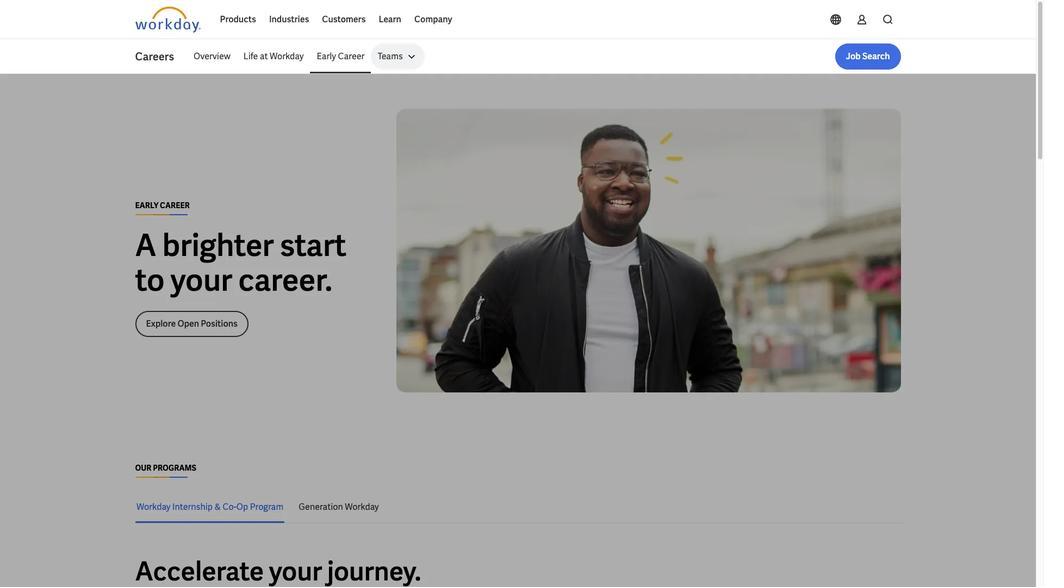 Task type: describe. For each thing, give the bounding box(es) containing it.
co-
[[223, 501, 236, 513]]

a
[[135, 226, 156, 265]]

our
[[135, 464, 152, 473]]

company
[[415, 14, 453, 25]]

generation workday
[[299, 501, 379, 513]]

job
[[847, 51, 861, 62]]

at
[[260, 51, 268, 62]]

products
[[220, 14, 256, 25]]

positions
[[201, 318, 238, 330]]

generation
[[299, 501, 343, 513]]

products button
[[214, 7, 263, 33]]

our programs
[[135, 464, 196, 473]]

early career
[[135, 201, 190, 210]]

life at workday link
[[237, 44, 310, 70]]

teams
[[378, 51, 403, 62]]

a brighter start to your career.
[[135, 226, 347, 300]]

explore open positions link
[[135, 311, 249, 337]]

early
[[317, 51, 336, 62]]

start
[[280, 226, 347, 265]]

customers
[[322, 14, 366, 25]]

op
[[236, 501, 248, 513]]

career
[[160, 201, 190, 210]]

your
[[171, 260, 233, 300]]

go to the homepage image
[[135, 7, 201, 33]]

programs
[[153, 464, 196, 473]]

career
[[338, 51, 365, 62]]

careers link
[[135, 49, 187, 64]]

explore
[[146, 318, 176, 330]]

company button
[[408, 7, 459, 33]]

internship
[[172, 501, 213, 513]]

life at workday
[[244, 51, 304, 62]]

careers
[[135, 50, 174, 64]]

workday internship & co-op program
[[136, 501, 283, 513]]

overview
[[194, 51, 231, 62]]

explore open positions
[[146, 318, 238, 330]]

overview link
[[187, 44, 237, 70]]



Task type: locate. For each thing, give the bounding box(es) containing it.
open
[[178, 318, 199, 330]]

brighter
[[162, 226, 274, 265]]

to
[[135, 260, 165, 300]]

learn
[[379, 14, 402, 25]]

industries
[[269, 14, 309, 25]]

early
[[135, 201, 159, 210]]

program
[[250, 501, 283, 513]]

learn button
[[372, 7, 408, 33]]

early career
[[317, 51, 365, 62]]

1 horizontal spatial workday
[[270, 51, 304, 62]]

customers button
[[316, 7, 372, 33]]

workday right the 'at' on the top of the page
[[270, 51, 304, 62]]

early career link
[[310, 44, 371, 70]]

career.
[[239, 260, 333, 300]]

search
[[863, 51, 891, 62]]

menu
[[187, 44, 425, 70]]

teams button
[[371, 44, 425, 70]]

2 horizontal spatial workday
[[345, 501, 379, 513]]

workday
[[270, 51, 304, 62], [136, 501, 170, 513], [345, 501, 379, 513]]

list containing overview
[[187, 44, 901, 70]]

workday left "internship"
[[136, 501, 170, 513]]

life
[[244, 51, 258, 62]]

tab list
[[135, 491, 901, 524]]

workday inside menu
[[270, 51, 304, 62]]

industries button
[[263, 7, 316, 33]]

job search
[[847, 51, 891, 62]]

job search link
[[836, 44, 901, 70]]

menu containing overview
[[187, 44, 425, 70]]

life at workday - workday careers image
[[396, 109, 901, 393]]

workday right generation
[[345, 501, 379, 513]]

list
[[187, 44, 901, 70]]

&
[[214, 501, 221, 513]]

tab list containing workday internship & co-op program
[[135, 491, 901, 524]]

0 horizontal spatial workday
[[136, 501, 170, 513]]



Task type: vqa. For each thing, say whether or not it's contained in the screenshot.
Customers dropdown button
yes



